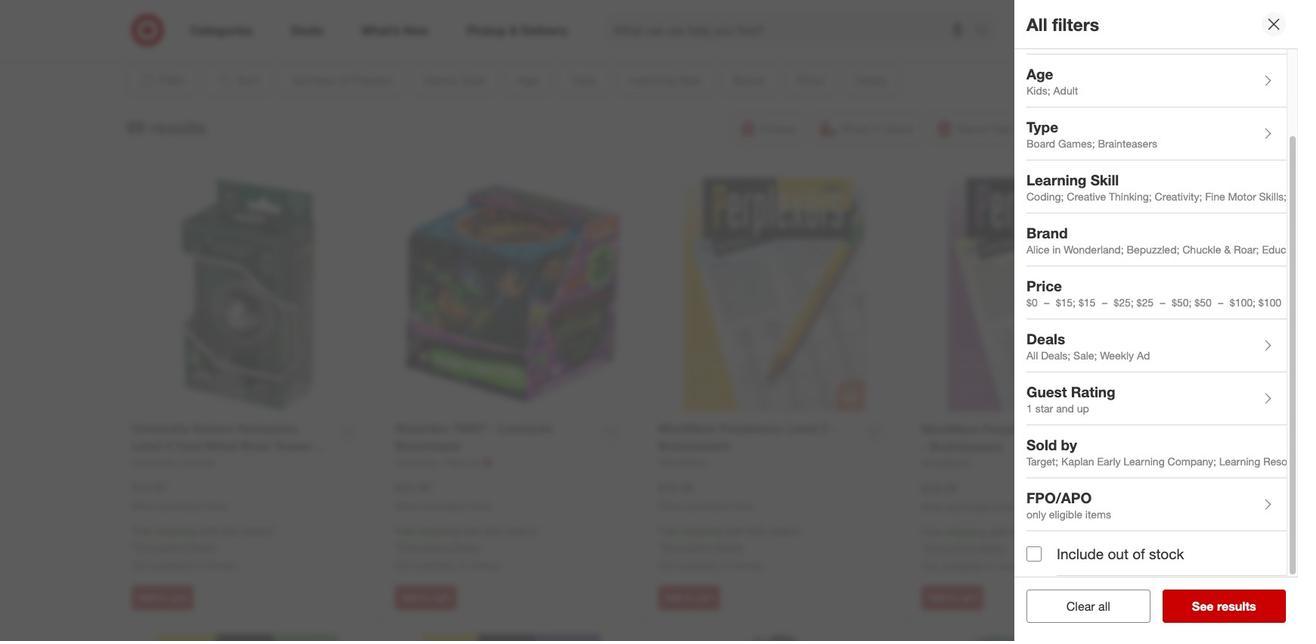 Task type: locate. For each thing, give the bounding box(es) containing it.
$25
[[1137, 296, 1154, 309]]

99 results
[[126, 116, 207, 137]]

clear
[[1067, 599, 1096, 614]]

when inside $14.87 when purchased online
[[132, 500, 155, 511]]

learning inside learning skill coding; creative thinking; creativity; fine motor skills; gr
[[1027, 171, 1087, 188]]

only
[[1027, 508, 1047, 521]]

1 horizontal spatial results
[[1218, 599, 1257, 614]]

results
[[150, 116, 207, 137], [1218, 599, 1257, 614]]

with
[[199, 525, 219, 538], [462, 525, 482, 538], [726, 525, 746, 538], [989, 526, 1009, 538]]

0 horizontal spatial results
[[150, 116, 207, 137]]

0 horizontal spatial learning
[[1027, 171, 1087, 188]]

gr
[[1290, 190, 1299, 203]]

see results button
[[1163, 590, 1287, 623]]

kaplan
[[1062, 455, 1095, 468]]

results right see
[[1218, 599, 1257, 614]]

by
[[1062, 436, 1078, 453]]

0 vertical spatial all
[[1027, 13, 1048, 35]]

0 horizontal spatial $16.95
[[659, 480, 695, 495]]

results right '99'
[[150, 116, 207, 137]]

exclusions apply. button
[[135, 540, 217, 555], [399, 540, 481, 555], [662, 540, 744, 555], [926, 541, 1008, 556]]

$50;
[[1173, 296, 1193, 309]]

available
[[152, 559, 193, 572], [415, 559, 456, 572], [679, 559, 720, 572], [942, 560, 983, 572]]

*
[[132, 541, 135, 553], [395, 541, 399, 553], [659, 541, 662, 553], [922, 541, 926, 554]]

shipping
[[156, 525, 196, 538], [419, 525, 460, 538], [682, 525, 723, 538], [946, 526, 986, 538]]

kids;
[[1027, 84, 1051, 97]]

apply.
[[189, 541, 217, 553], [452, 541, 481, 553], [716, 541, 744, 553], [979, 541, 1008, 554]]

clear all
[[1067, 599, 1111, 614]]

in
[[1053, 243, 1061, 256], [196, 559, 204, 572], [459, 559, 467, 572], [723, 559, 731, 572], [986, 560, 994, 572]]

Include out of stock checkbox
[[1027, 546, 1042, 561]]

stock
[[1150, 545, 1185, 562]]

brand alice in wonderland; bepuzzled; chuckle & roar; educatio
[[1027, 224, 1299, 256]]

results inside button
[[1218, 599, 1257, 614]]

filters
[[1053, 13, 1100, 35]]

orders*
[[242, 525, 276, 538], [505, 525, 539, 538], [768, 525, 803, 538], [1032, 526, 1066, 538]]

ad
[[1138, 349, 1151, 362]]

2 all from the top
[[1027, 349, 1039, 362]]

free
[[132, 525, 153, 538], [395, 525, 416, 538], [659, 525, 680, 538], [922, 526, 943, 538]]

search
[[969, 24, 1005, 39]]

1 vertical spatial all
[[1027, 349, 1039, 362]]

free shipping with $35 orders* * exclusions apply. not available in stores
[[132, 525, 276, 572], [395, 525, 539, 572], [659, 525, 803, 572], [922, 526, 1066, 572]]

0 vertical spatial results
[[150, 116, 207, 137]]

guest rating 1 star and up
[[1027, 383, 1116, 415]]

in inside brand alice in wonderland; bepuzzled; chuckle & roar; educatio
[[1053, 243, 1061, 256]]

target;
[[1027, 455, 1059, 468]]

include
[[1057, 545, 1105, 562]]

star
[[1036, 402, 1054, 415]]

all
[[1099, 599, 1111, 614]]

$15;
[[1056, 296, 1076, 309]]

price $0  –  $15; $15  –  $25; $25  –  $50; $50  –  $100; $100  –  
[[1027, 277, 1299, 309]]

learning up coding;
[[1027, 171, 1087, 188]]

$25.99 when purchased online
[[395, 480, 491, 511]]

$16.95
[[659, 480, 695, 495], [922, 480, 958, 496]]

guest
[[1027, 383, 1068, 400]]

early
[[1098, 455, 1121, 468]]

purchased inside $25.99 when purchased online
[[421, 500, 464, 511]]

results for 99 results
[[150, 116, 207, 137]]

1 vertical spatial results
[[1218, 599, 1257, 614]]

chuckle
[[1183, 243, 1222, 256]]

$0
[[1027, 296, 1038, 309]]

all down the deals at the bottom of the page
[[1027, 349, 1039, 362]]

exclusions
[[135, 541, 186, 553], [399, 541, 450, 553], [662, 541, 713, 553], [926, 541, 976, 554]]

when
[[132, 500, 155, 511], [395, 500, 419, 511], [659, 500, 682, 511], [922, 501, 946, 512]]

learning left 'resourc'
[[1220, 455, 1261, 468]]

all filters
[[1027, 13, 1100, 35]]

all
[[1027, 13, 1048, 35], [1027, 349, 1039, 362]]

items
[[1086, 508, 1112, 521]]

$35
[[222, 525, 239, 538], [485, 525, 502, 538], [748, 525, 765, 538], [1012, 526, 1029, 538]]

$16.95 when purchased online
[[659, 480, 755, 511], [922, 480, 1018, 512]]

company;
[[1168, 455, 1217, 468]]

purchased
[[158, 500, 201, 511], [421, 500, 464, 511], [685, 500, 728, 511], [948, 501, 991, 512]]

skills;
[[1260, 190, 1288, 203]]

skill
[[1091, 171, 1120, 188]]

all left filters
[[1027, 13, 1048, 35]]

$25;
[[1115, 296, 1134, 309]]

learning right early
[[1124, 455, 1165, 468]]

deals;
[[1042, 349, 1071, 362]]

when inside $25.99 when purchased online
[[395, 500, 419, 511]]

weekly
[[1101, 349, 1135, 362]]

online
[[204, 500, 228, 511], [467, 500, 491, 511], [730, 500, 755, 511], [994, 501, 1018, 512]]

fpo/apo
[[1027, 489, 1092, 506]]

learning
[[1027, 171, 1087, 188], [1124, 455, 1165, 468], [1220, 455, 1261, 468]]

games;
[[1059, 137, 1096, 150]]

1 horizontal spatial $16.95
[[922, 480, 958, 496]]



Task type: describe. For each thing, give the bounding box(es) containing it.
roar;
[[1235, 243, 1260, 256]]

$100
[[1259, 296, 1282, 309]]

brainteasers
[[1099, 137, 1158, 150]]

alice
[[1027, 243, 1050, 256]]

resourc
[[1264, 455, 1299, 468]]

coding;
[[1027, 190, 1065, 203]]

all filters dialog
[[1015, 0, 1299, 641]]

advertisement region
[[190, 0, 1098, 35]]

&
[[1225, 243, 1232, 256]]

all inside deals all deals; sale; weekly ad
[[1027, 349, 1039, 362]]

$15
[[1079, 296, 1096, 309]]

1 all from the top
[[1027, 13, 1048, 35]]

age
[[1027, 65, 1054, 82]]

age kids; adult
[[1027, 65, 1079, 97]]

clear all button
[[1027, 590, 1151, 623]]

board
[[1027, 137, 1056, 150]]

out
[[1109, 545, 1129, 562]]

bepuzzled;
[[1127, 243, 1180, 256]]

creative
[[1068, 190, 1107, 203]]

motor
[[1229, 190, 1257, 203]]

deals all deals; sale; weekly ad
[[1027, 330, 1151, 362]]

educatio
[[1263, 243, 1299, 256]]

sale;
[[1074, 349, 1098, 362]]

fpo/apo only eligible items
[[1027, 489, 1112, 521]]

include out of stock
[[1057, 545, 1185, 562]]

rating
[[1072, 383, 1116, 400]]

0 horizontal spatial $16.95 when purchased online
[[659, 480, 755, 511]]

results for see results
[[1218, 599, 1257, 614]]

type
[[1027, 118, 1059, 135]]

sponsored
[[1053, 36, 1098, 48]]

creativity;
[[1156, 190, 1203, 203]]

thinking;
[[1110, 190, 1153, 203]]

purchased inside $14.87 when purchased online
[[158, 500, 201, 511]]

of
[[1133, 545, 1146, 562]]

eligible
[[1050, 508, 1083, 521]]

1 horizontal spatial learning
[[1124, 455, 1165, 468]]

$14.87 when purchased online
[[132, 480, 228, 511]]

$14.87
[[132, 480, 168, 495]]

sold by target; kaplan early learning company; learning resourc
[[1027, 436, 1299, 468]]

fine
[[1206, 190, 1226, 203]]

1 horizontal spatial $16.95 when purchased online
[[922, 480, 1018, 512]]

online inside $25.99 when purchased online
[[467, 500, 491, 511]]

see results
[[1193, 599, 1257, 614]]

$50
[[1195, 296, 1212, 309]]

online inside $14.87 when purchased online
[[204, 500, 228, 511]]

learning skill coding; creative thinking; creativity; fine motor skills; gr
[[1027, 171, 1299, 203]]

$100;
[[1231, 296, 1256, 309]]

wonderland;
[[1064, 243, 1125, 256]]

up
[[1078, 402, 1090, 415]]

type board games; brainteasers
[[1027, 118, 1158, 150]]

brand
[[1027, 224, 1068, 241]]

What can we help you find? suggestions appear below search field
[[605, 14, 980, 47]]

1
[[1027, 402, 1033, 415]]

sold
[[1027, 436, 1058, 453]]

see
[[1193, 599, 1215, 614]]

and
[[1057, 402, 1075, 415]]

price
[[1027, 277, 1063, 294]]

$25.99
[[395, 480, 431, 495]]

2 horizontal spatial learning
[[1220, 455, 1261, 468]]

99
[[126, 116, 145, 137]]

deals
[[1027, 330, 1066, 347]]

search button
[[969, 14, 1005, 50]]

adult
[[1054, 84, 1079, 97]]



Task type: vqa. For each thing, say whether or not it's contained in the screenshot.
TCIN : 86216138
no



